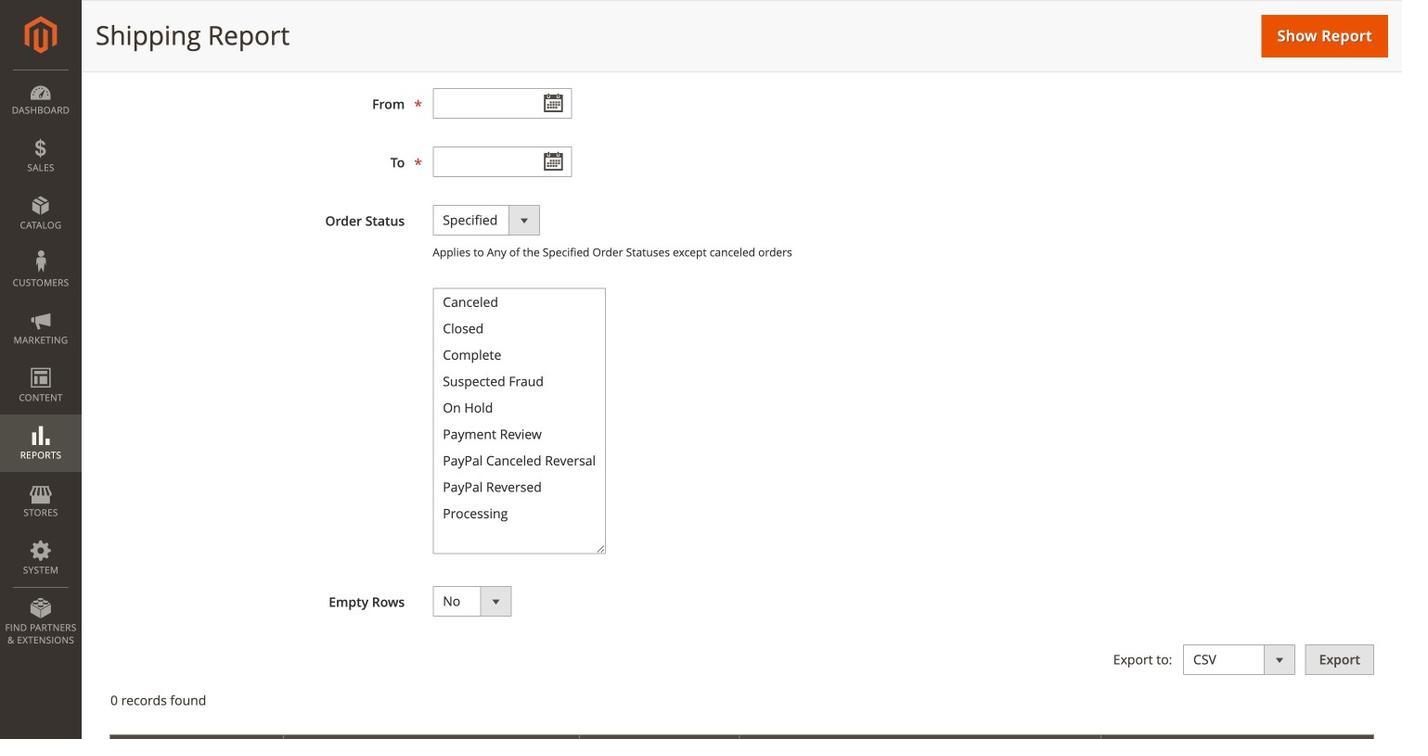 Task type: locate. For each thing, give the bounding box(es) containing it.
magento admin panel image
[[25, 16, 57, 54]]

menu bar
[[0, 70, 82, 657]]

None text field
[[433, 88, 572, 119], [433, 147, 572, 177], [433, 88, 572, 119], [433, 147, 572, 177]]



